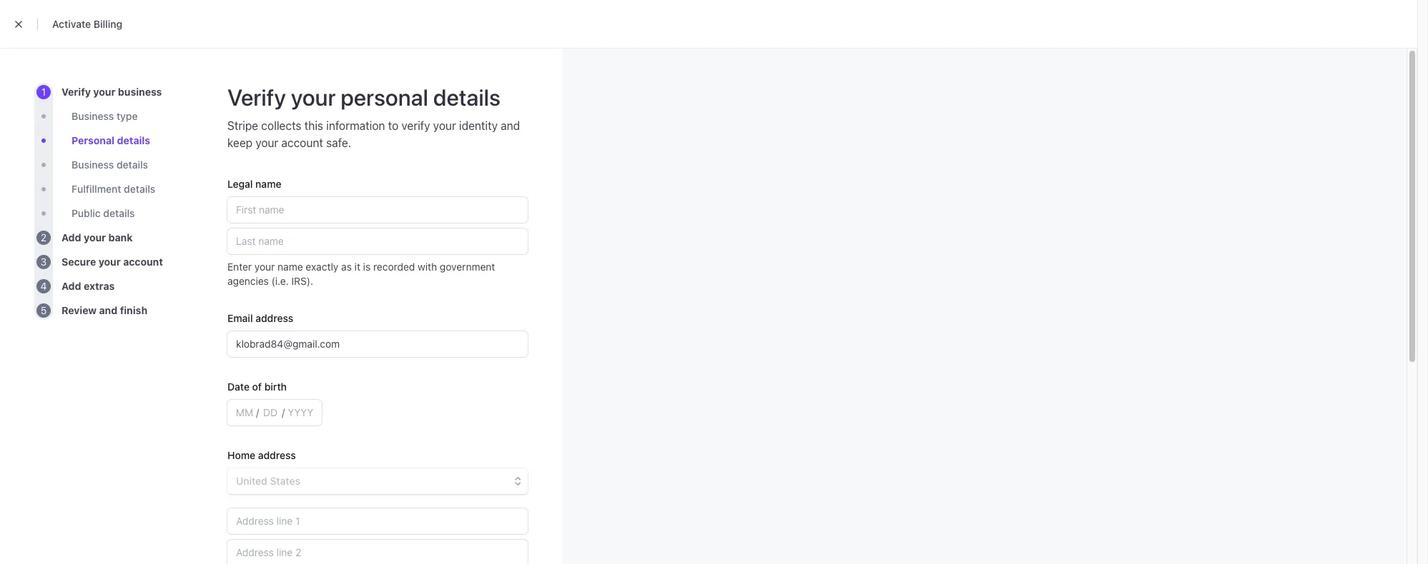 Task type: vqa. For each thing, say whether or not it's contained in the screenshot.
first / from the right
yes



Task type: describe. For each thing, give the bounding box(es) containing it.
Date of birth text field
[[233, 400, 256, 426]]

keep
[[227, 137, 252, 149]]

as
[[341, 261, 352, 273]]

safe.
[[326, 137, 351, 149]]

personal details
[[72, 134, 150, 147]]

agencies
[[227, 275, 269, 287]]

and inside stripe collects this information to verify your identity and keep your account safe.
[[501, 119, 520, 132]]

stripe collects this information to verify your identity and keep your account safe.
[[227, 119, 520, 149]]

irs).
[[291, 275, 313, 287]]

Address line 1 text field
[[227, 509, 528, 535]]

address for email address
[[255, 312, 293, 325]]

account inside stripe collects this information to verify your identity and keep your account safe.
[[281, 137, 323, 149]]

type
[[117, 110, 138, 122]]

finish
[[120, 305, 147, 317]]

business for business type
[[72, 110, 114, 122]]

verify your business
[[61, 86, 162, 98]]

review and finish link
[[61, 304, 147, 318]]

add for add extras
[[61, 280, 81, 292]]

Year text field
[[285, 400, 316, 426]]

enter your name exactly as it is recorded with government agencies (i.e. irs).
[[227, 261, 495, 287]]

and inside review and finish link
[[99, 305, 117, 317]]

business type link
[[72, 109, 138, 124]]

activate billing
[[52, 18, 122, 30]]

your for add your bank
[[84, 232, 106, 244]]

details for business details
[[117, 159, 148, 171]]

add extras link
[[61, 280, 115, 294]]

add your bank link
[[61, 231, 133, 245]]

recorded
[[373, 261, 415, 273]]

public details
[[72, 207, 135, 220]]

personal
[[341, 84, 428, 111]]

1
[[41, 86, 46, 98]]

fulfillment details link
[[72, 182, 155, 197]]

name inside enter your name exactly as it is recorded with government agencies (i.e. irs).
[[278, 261, 303, 273]]

your for verify your personal details
[[291, 84, 336, 111]]

business for business details
[[72, 159, 114, 171]]

secure your account link
[[61, 255, 163, 270]]

verify your personal details
[[227, 84, 500, 111]]

business
[[118, 86, 162, 98]]

Address line 2 text field
[[227, 541, 528, 565]]

public details link
[[72, 207, 135, 221]]

business details link
[[72, 158, 148, 172]]

details for fulfillment details
[[124, 183, 155, 195]]

this
[[304, 119, 323, 132]]

it
[[354, 261, 360, 273]]

verify for verify your business
[[61, 86, 91, 98]]

Legal name text field
[[227, 197, 528, 223]]

add for add your bank
[[61, 232, 81, 244]]

fulfillment details
[[72, 183, 155, 195]]

to
[[388, 119, 398, 132]]

2 / from the left
[[282, 407, 285, 419]]

public
[[72, 207, 101, 220]]

of
[[252, 381, 262, 393]]

0 vertical spatial name
[[255, 178, 281, 190]]

with
[[418, 261, 437, 273]]

2
[[41, 232, 47, 244]]

0 horizontal spatial account
[[123, 256, 163, 268]]



Task type: locate. For each thing, give the bounding box(es) containing it.
/ down the 'birth'
[[282, 407, 285, 419]]

name
[[255, 178, 281, 190], [278, 261, 303, 273]]

account down bank on the left of the page
[[123, 256, 163, 268]]

your down 'public details' link
[[84, 232, 106, 244]]

secure your account
[[61, 256, 163, 268]]

5
[[41, 305, 47, 317]]

date of birth
[[227, 381, 287, 393]]

1 add from the top
[[61, 232, 81, 244]]

/
[[256, 407, 259, 419], [282, 407, 285, 419]]

add your bank
[[61, 232, 133, 244]]

business details
[[72, 159, 148, 171]]

add inside add extras link
[[61, 280, 81, 292]]

verify right 1
[[61, 86, 91, 98]]

add up secure
[[61, 232, 81, 244]]

verify your business link
[[61, 85, 162, 99]]

information
[[326, 119, 385, 132]]

verify for verify your personal details
[[227, 84, 286, 111]]

business down personal
[[72, 159, 114, 171]]

address right home
[[258, 450, 296, 462]]

personal details link
[[72, 134, 150, 148]]

details up identity
[[433, 84, 500, 111]]

and right identity
[[501, 119, 520, 132]]

name right 'legal'
[[255, 178, 281, 190]]

1 vertical spatial account
[[123, 256, 163, 268]]

your for verify your business
[[93, 86, 115, 98]]

extras
[[84, 280, 115, 292]]

email address
[[227, 312, 293, 325]]

add extras
[[61, 280, 115, 292]]

government
[[440, 261, 495, 273]]

details up fulfillment details at the left top of page
[[117, 159, 148, 171]]

business inside business details link
[[72, 159, 114, 171]]

details
[[433, 84, 500, 111], [117, 134, 150, 147], [117, 159, 148, 171], [124, 183, 155, 195], [103, 207, 135, 220]]

0 vertical spatial add
[[61, 232, 81, 244]]

1 horizontal spatial /
[[282, 407, 285, 419]]

verify
[[401, 119, 430, 132]]

1 / from the left
[[256, 407, 259, 419]]

business inside "business type" link
[[72, 110, 114, 122]]

0 horizontal spatial and
[[99, 305, 117, 317]]

account down this
[[281, 137, 323, 149]]

Last name text field
[[227, 229, 528, 255]]

3
[[41, 256, 47, 268]]

your for secure your account
[[99, 256, 121, 268]]

your up (i.e.
[[254, 261, 275, 273]]

business type
[[72, 110, 138, 122]]

1 vertical spatial address
[[258, 450, 296, 462]]

verify up "stripe"
[[227, 84, 286, 111]]

stripe
[[227, 119, 258, 132]]

add down secure
[[61, 280, 81, 292]]

legal name
[[227, 178, 281, 190]]

address for home address
[[258, 450, 296, 462]]

details down business details link
[[124, 183, 155, 195]]

verify
[[227, 84, 286, 111], [61, 86, 91, 98]]

0 vertical spatial and
[[501, 119, 520, 132]]

business up personal
[[72, 110, 114, 122]]

Email address email field
[[227, 332, 528, 358]]

billing
[[93, 18, 122, 30]]

review and finish
[[61, 305, 147, 317]]

your for enter your name exactly as it is recorded with government agencies (i.e. irs).
[[254, 261, 275, 273]]

your inside enter your name exactly as it is recorded with government agencies (i.e. irs).
[[254, 261, 275, 273]]

personal
[[72, 134, 115, 147]]

1 vertical spatial and
[[99, 305, 117, 317]]

your up extras
[[99, 256, 121, 268]]

1 horizontal spatial account
[[281, 137, 323, 149]]

details down type
[[117, 134, 150, 147]]

and
[[501, 119, 520, 132], [99, 305, 117, 317]]

add
[[61, 232, 81, 244], [61, 280, 81, 292]]

exactly
[[306, 261, 338, 273]]

email
[[227, 312, 253, 325]]

0 vertical spatial business
[[72, 110, 114, 122]]

1 horizontal spatial verify
[[227, 84, 286, 111]]

your right verify
[[433, 119, 456, 132]]

activate
[[52, 18, 91, 30]]

bank
[[108, 232, 133, 244]]

details for personal details
[[117, 134, 150, 147]]

address right email
[[255, 312, 293, 325]]

4
[[40, 280, 47, 292]]

0 vertical spatial address
[[255, 312, 293, 325]]

and left finish at the bottom
[[99, 305, 117, 317]]

(i.e.
[[271, 275, 289, 287]]

your
[[291, 84, 336, 111], [93, 86, 115, 98], [433, 119, 456, 132], [255, 137, 278, 149], [84, 232, 106, 244], [99, 256, 121, 268], [254, 261, 275, 273]]

account
[[281, 137, 323, 149], [123, 256, 163, 268]]

identity
[[459, 119, 498, 132]]

is
[[363, 261, 371, 273]]

date
[[227, 381, 250, 393]]

2 add from the top
[[61, 280, 81, 292]]

your up business type at the top left of the page
[[93, 86, 115, 98]]

1 business from the top
[[72, 110, 114, 122]]

details for public details
[[103, 207, 135, 220]]

review
[[61, 305, 97, 317]]

details up bank on the left of the page
[[103, 207, 135, 220]]

add inside add your bank link
[[61, 232, 81, 244]]

1 vertical spatial name
[[278, 261, 303, 273]]

1 horizontal spatial and
[[501, 119, 520, 132]]

legal
[[227, 178, 253, 190]]

your down collects
[[255, 137, 278, 149]]

address
[[255, 312, 293, 325], [258, 450, 296, 462]]

0 vertical spatial account
[[281, 137, 323, 149]]

enter
[[227, 261, 252, 273]]

Day text field
[[259, 400, 282, 426]]

birth
[[264, 381, 287, 393]]

name up (i.e.
[[278, 261, 303, 273]]

collects
[[261, 119, 301, 132]]

1 vertical spatial business
[[72, 159, 114, 171]]

2 business from the top
[[72, 159, 114, 171]]

1 vertical spatial add
[[61, 280, 81, 292]]

secure
[[61, 256, 96, 268]]

0 horizontal spatial /
[[256, 407, 259, 419]]

0 horizontal spatial verify
[[61, 86, 91, 98]]

home address
[[227, 450, 296, 462]]

your up this
[[291, 84, 336, 111]]

fulfillment
[[72, 183, 121, 195]]

/ down date of birth
[[256, 407, 259, 419]]

business
[[72, 110, 114, 122], [72, 159, 114, 171]]

home
[[227, 450, 255, 462]]



